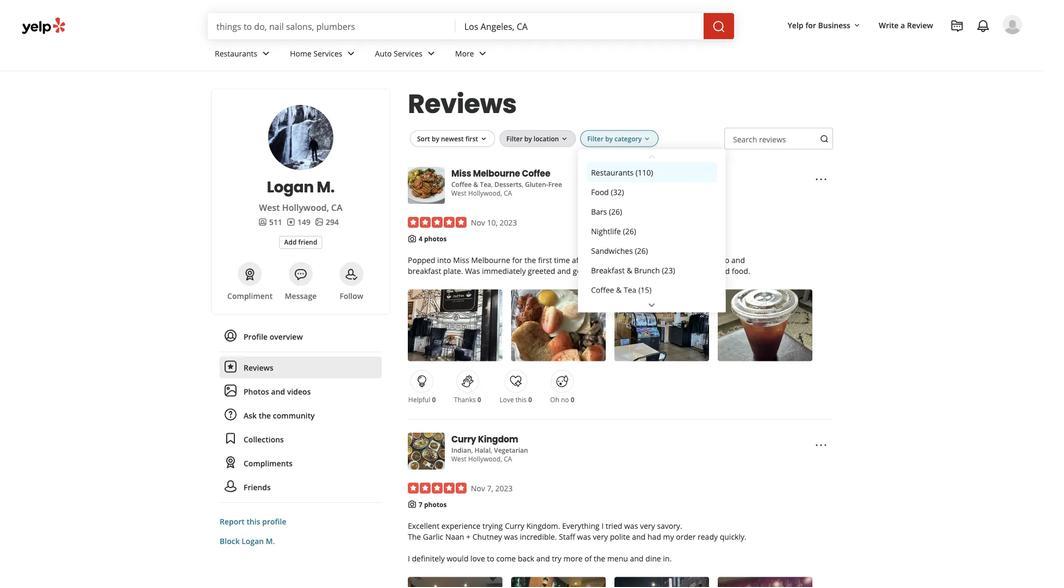 Task type: describe. For each thing, give the bounding box(es) containing it.
0 vertical spatial my
[[591, 255, 602, 265]]

and up the ready.
[[618, 255, 632, 265]]

chutney
[[473, 532, 502, 542]]

profile overview menu item
[[220, 326, 382, 352]]

curry kingdom link
[[451, 433, 518, 446]]

vegetarian link
[[494, 446, 528, 455]]

24 chevron down v2 image for more
[[476, 47, 489, 60]]

tea inside the coffee & tea (15) button
[[624, 285, 637, 295]]

home services link
[[281, 39, 366, 71]]

auto services link
[[366, 39, 447, 71]]

friends menu item
[[220, 476, 382, 503]]

& for breakfast
[[627, 265, 632, 275]]

tea inside miss melbourne coffee coffee & tea , desserts , gluten-free west hollywood, ca
[[480, 180, 491, 189]]

24 collections v2 image
[[224, 432, 237, 445]]

no
[[561, 395, 569, 404]]

menu image
[[815, 173, 828, 186]]

16 chevron down v2 image
[[643, 135, 652, 143]]

bars
[[591, 206, 607, 217]]

bars (26)
[[591, 206, 622, 217]]

community
[[273, 410, 315, 421]]

services for auto services
[[394, 48, 423, 59]]

add friend
[[284, 238, 317, 247]]

love
[[500, 395, 514, 404]]

oh
[[550, 395, 559, 404]]

home services
[[290, 48, 342, 59]]

newest
[[441, 134, 464, 143]]

compliments link
[[220, 453, 382, 474]]

west inside curry kingdom indian , halal , vegetarian west hollywood, ca
[[451, 455, 467, 464]]

0 horizontal spatial m.
[[266, 536, 275, 546]]

user actions element
[[779, 14, 1038, 81]]

food (32) button
[[587, 182, 717, 202]]

notifications image
[[977, 20, 990, 33]]

miss inside miss melbourne coffee coffee & tea , desserts , gluten-free west hollywood, ca
[[451, 167, 471, 179]]

, left "gluten-"
[[522, 180, 523, 189]]

& for coffee
[[616, 285, 622, 295]]

tried
[[606, 521, 622, 531]]

melbourne inside miss melbourne coffee coffee & tea , desserts , gluten-free west hollywood, ca
[[473, 167, 520, 179]]

and left dine
[[630, 554, 644, 564]]

business categories element
[[206, 39, 1023, 71]]

24 compliment v2 image
[[224, 456, 237, 469]]

got
[[573, 266, 584, 276]]

quickly.
[[720, 532, 747, 542]]

business
[[818, 20, 851, 30]]

my for tried
[[663, 532, 674, 542]]

(15)
[[638, 285, 652, 295]]

photos and videos link
[[220, 381, 382, 402]]

dine
[[646, 554, 661, 564]]

(23)
[[662, 265, 675, 275]]

curry inside curry kingdom indian , halal , vegetarian west hollywood, ca
[[451, 433, 476, 445]]

message
[[285, 291, 317, 301]]

desserts
[[495, 180, 522, 189]]

more link
[[447, 39, 498, 71]]

trying
[[483, 521, 503, 531]]

and inside excellent experience trying curry kingdom. everything i tried was very savory. the garlic naan + chutney was incredible. staff was very polite and had my order ready quickly.
[[632, 532, 646, 542]]

kingdom.
[[526, 521, 560, 531]]

filter by location button
[[499, 130, 576, 147]]

of
[[585, 554, 592, 564]]

block logan m. button
[[220, 536, 275, 546]]

hollywood, inside miss melbourne coffee coffee & tea , desserts , gluten-free west hollywood, ca
[[468, 189, 502, 198]]

back
[[518, 554, 534, 564]]

nightlife (26)
[[591, 226, 636, 236]]

(26) for sandwiches (26)
[[635, 245, 648, 256]]

more
[[455, 48, 474, 59]]

compliment
[[227, 291, 273, 301]]

follow
[[340, 291, 363, 301]]

2 horizontal spatial the
[[594, 554, 605, 564]]

16 photos v2 image
[[315, 218, 324, 226]]

filter by category
[[587, 134, 642, 143]]

16 chevron down v2 image for filter by location
[[560, 135, 569, 143]]

free
[[548, 180, 562, 189]]

report this profile
[[220, 516, 286, 527]]

this for profile
[[247, 516, 260, 527]]

filter by location
[[507, 134, 559, 143]]

west inside logan m. west hollywood, ca
[[259, 202, 280, 213]]

naan
[[445, 532, 464, 542]]

this for 0
[[516, 395, 527, 404]]

7 photos link
[[419, 500, 447, 509]]

menu image
[[815, 439, 828, 452]]

friends element
[[258, 216, 282, 227]]

west inside miss melbourne coffee coffee & tea , desserts , gluten-free west hollywood, ca
[[451, 189, 467, 198]]

sandwiches (26)
[[591, 245, 648, 256]]

popped into miss melbourne for the first time after my run and ordered an iced americano and breakfast plate. was immediately greeted and got my order ready. nice spot for coffee and food.
[[408, 255, 750, 276]]

sandwiches (26) button
[[587, 241, 717, 260]]

review
[[907, 20, 933, 30]]

filter by category button
[[580, 130, 659, 147]]

restaurants link
[[206, 39, 281, 71]]

(26) for nightlife (26)
[[623, 226, 636, 236]]

excellent experience trying curry kingdom. everything i tried was very savory. the garlic naan + chutney was incredible. staff was very polite and had my order ready quickly.
[[408, 521, 747, 542]]

nov for kingdom
[[471, 483, 485, 494]]

greeted
[[528, 266, 555, 276]]

24 review v2 image
[[224, 360, 237, 373]]

add friend button
[[279, 236, 322, 249]]

nightlife
[[591, 226, 621, 236]]

16 review v2 image
[[287, 218, 295, 226]]

the inside popped into miss melbourne for the first time after my run and ordered an iced americano and breakfast plate. was immediately greeted and got my order ready. nice spot for coffee and food.
[[525, 255, 536, 265]]

16 chevron down v2 image for sort by newest first
[[479, 135, 488, 143]]

halal link
[[475, 446, 491, 455]]

photos and videos
[[244, 386, 311, 397]]

popped
[[408, 255, 435, 265]]

region containing miss melbourne coffee
[[404, 119, 838, 587]]

had
[[648, 532, 661, 542]]

logan inside logan m. west hollywood, ca
[[267, 176, 314, 198]]

auto services
[[375, 48, 423, 59]]

yelp for business button
[[784, 15, 866, 35]]

curry kingdom indian , halal , vegetarian west hollywood, ca
[[451, 433, 528, 464]]

24 friends v2 image
[[224, 480, 237, 493]]

the
[[408, 532, 421, 542]]

24 chevron down v2 image for auto services
[[425, 47, 438, 60]]

m. inside logan m. west hollywood, ca
[[317, 176, 335, 198]]

1 horizontal spatial very
[[640, 521, 655, 531]]

category
[[615, 134, 642, 143]]

reviews menu item
[[220, 357, 382, 379]]

photos for miss
[[424, 234, 447, 243]]

breakfast
[[591, 265, 625, 275]]

3 0 from the left
[[528, 395, 532, 404]]

order for run
[[599, 266, 619, 276]]

oh no 0
[[550, 395, 574, 404]]

i inside excellent experience trying curry kingdom. everything i tried was very savory. the garlic naan + chutney was incredible. staff was very polite and had my order ready quickly.
[[602, 521, 604, 531]]

excellent
[[408, 521, 440, 531]]

write a review
[[879, 20, 933, 30]]

restaurants for restaurants (110)
[[591, 167, 634, 177]]

5 star rating image for curry kingdom
[[408, 483, 467, 494]]

breakfast & brunch (23)
[[591, 265, 675, 275]]

, left halal
[[471, 446, 473, 455]]

bars (26) button
[[587, 202, 717, 221]]

time
[[554, 255, 570, 265]]

write
[[879, 20, 899, 30]]

+
[[466, 532, 471, 542]]

none field near
[[464, 20, 695, 32]]

videos
[[287, 386, 311, 397]]

food (32)
[[591, 187, 624, 197]]

more
[[564, 554, 583, 564]]

compliment image
[[243, 268, 257, 281]]

garlic
[[423, 532, 443, 542]]

1 0 from the left
[[432, 395, 436, 404]]

1 horizontal spatial search image
[[820, 134, 829, 143]]

filter for filter by category
[[587, 134, 604, 143]]

7 photos
[[419, 500, 447, 509]]

1 horizontal spatial reviews
[[408, 85, 517, 122]]

511
[[269, 217, 282, 227]]

logan m. west hollywood, ca
[[259, 176, 343, 213]]

profile overview
[[244, 331, 303, 342]]

to
[[487, 554, 494, 564]]

search
[[733, 134, 757, 144]]

ca inside logan m. west hollywood, ca
[[331, 202, 343, 213]]

love
[[471, 554, 485, 564]]

polite
[[610, 532, 630, 542]]

menu containing profile overview
[[220, 326, 382, 503]]



Task type: vqa. For each thing, say whether or not it's contained in the screenshot.
"A
no



Task type: locate. For each thing, give the bounding box(es) containing it.
2 vertical spatial hollywood,
[[468, 455, 502, 464]]

0 right no
[[571, 395, 574, 404]]

curry inside excellent experience trying curry kingdom. everything i tried was very savory. the garlic naan + chutney was incredible. staff was very polite and had my order ready quickly.
[[505, 521, 524, 531]]

i definitely would love to come back and try more of the menu and dine in.
[[408, 554, 672, 564]]

&
[[474, 180, 478, 189], [627, 265, 632, 275], [616, 285, 622, 295]]

staff
[[559, 532, 575, 542]]

1 horizontal spatial &
[[616, 285, 622, 295]]

definitely
[[412, 554, 445, 564]]

i
[[602, 521, 604, 531], [408, 554, 410, 564]]

2 horizontal spatial by
[[605, 134, 613, 143]]

menu
[[220, 326, 382, 503]]

curry
[[451, 433, 476, 445], [505, 521, 524, 531]]

0 horizontal spatial very
[[593, 532, 608, 542]]

1 horizontal spatial was
[[577, 532, 591, 542]]

2 vertical spatial (26)
[[635, 245, 648, 256]]

ca inside curry kingdom indian , halal , vegetarian west hollywood, ca
[[504, 455, 512, 464]]

by for location
[[524, 134, 532, 143]]

4 photos link
[[419, 234, 447, 243]]

reviews element
[[287, 216, 311, 227]]

5 star rating image
[[408, 217, 467, 228], [408, 483, 467, 494]]

nice
[[645, 266, 661, 276]]

0 horizontal spatial curry
[[451, 433, 476, 445]]

1 services from the left
[[314, 48, 342, 59]]

2 0 from the left
[[478, 395, 481, 404]]

1 photos from the top
[[424, 234, 447, 243]]

0 vertical spatial very
[[640, 521, 655, 531]]

coffee & tea (15)
[[591, 285, 652, 295]]

5 star rating image for miss melbourne coffee
[[408, 217, 467, 228]]

filter for filter by location
[[507, 134, 523, 143]]

None field
[[216, 20, 447, 32], [464, 20, 695, 32]]

2 5 star rating image from the top
[[408, 483, 467, 494]]

& inside miss melbourne coffee coffee & tea , desserts , gluten-free west hollywood, ca
[[474, 180, 478, 189]]

photos
[[244, 386, 269, 397]]

0 horizontal spatial tea
[[480, 180, 491, 189]]

miss up plate.
[[453, 255, 469, 265]]

west down miss melbourne coffee link
[[451, 189, 467, 198]]

food
[[591, 187, 609, 197]]

run
[[604, 255, 616, 265]]

sandwiches
[[591, 245, 633, 256]]

0 vertical spatial &
[[474, 180, 478, 189]]

0 vertical spatial order
[[599, 266, 619, 276]]

restaurants inside button
[[591, 167, 634, 177]]

0 vertical spatial photos
[[424, 234, 447, 243]]

americano
[[692, 255, 730, 265]]

5 star rating image up 7 photos 'link'
[[408, 483, 467, 494]]

(0 reactions) element for oh no 0
[[571, 395, 574, 404]]

1 horizontal spatial 24 chevron down v2 image
[[425, 47, 438, 60]]

1 24 chevron down v2 image from the left
[[345, 47, 358, 60]]

16 chevron down v2 image inside filter by location popup button
[[560, 135, 569, 143]]

2 horizontal spatial 24 chevron down v2 image
[[645, 299, 658, 312]]

first
[[466, 134, 478, 143], [538, 255, 552, 265]]

1 horizontal spatial first
[[538, 255, 552, 265]]

miss
[[451, 167, 471, 179], [453, 255, 469, 265]]

24 chevron down v2 image
[[345, 47, 358, 60], [425, 47, 438, 60]]

indian
[[451, 446, 471, 455]]

hollywood, down miss melbourne coffee link
[[468, 189, 502, 198]]

this right love
[[516, 395, 527, 404]]

tea left the desserts
[[480, 180, 491, 189]]

hollywood, down curry kingdom link
[[468, 455, 502, 464]]

1 vertical spatial miss
[[453, 255, 469, 265]]

reviews up photos
[[244, 362, 273, 373]]

and left videos
[[271, 386, 285, 397]]

spot
[[663, 266, 678, 276]]

0 vertical spatial west
[[451, 189, 467, 198]]

16 chevron down v2 image right newest
[[479, 135, 488, 143]]

1 horizontal spatial i
[[602, 521, 604, 531]]

melbourne up immediately
[[471, 255, 510, 265]]

would
[[447, 554, 469, 564]]

and inside menu
[[271, 386, 285, 397]]

vegetarian
[[494, 446, 528, 455]]

by left 'location'
[[524, 134, 532, 143]]

0 vertical spatial miss
[[451, 167, 471, 179]]

block logan m.
[[220, 536, 275, 546]]

  text field
[[724, 128, 833, 150]]

restaurants inside business categories element
[[215, 48, 257, 59]]

16 camera v2 image
[[408, 500, 417, 509]]

add
[[284, 238, 297, 247]]

24 photos v2 image
[[224, 384, 237, 397]]

1 by from the left
[[432, 134, 439, 143]]

none field "find"
[[216, 20, 447, 32]]

nov 10, 2023
[[471, 217, 517, 228]]

0 horizontal spatial &
[[474, 180, 478, 189]]

0 horizontal spatial i
[[408, 554, 410, 564]]

and left the try
[[536, 554, 550, 564]]

2 by from the left
[[524, 134, 532, 143]]

1 vertical spatial this
[[247, 516, 260, 527]]

1 vertical spatial order
[[676, 532, 696, 542]]

categories element
[[451, 179, 562, 189], [451, 445, 528, 455]]

2 horizontal spatial 16 chevron down v2 image
[[853, 21, 861, 30]]

ca down the "kingdom"
[[504, 455, 512, 464]]

very down tried
[[593, 532, 608, 542]]

first inside popup button
[[466, 134, 478, 143]]

1 vertical spatial photos
[[424, 500, 447, 509]]

0 horizontal spatial services
[[314, 48, 342, 59]]

(0 reactions) element right thanks
[[478, 395, 481, 404]]

and left had
[[632, 532, 646, 542]]

for down iced
[[680, 266, 690, 276]]

report this profile link
[[220, 516, 286, 527]]

0 right the helpful
[[432, 395, 436, 404]]

1 horizontal spatial 24 chevron down v2 image
[[476, 47, 489, 60]]

was down everything
[[577, 532, 591, 542]]

my down savory.
[[663, 532, 674, 542]]

logan m. link
[[225, 176, 377, 198]]

1 (0 reactions) element from the left
[[432, 395, 436, 404]]

0 right love
[[528, 395, 532, 404]]

2023 for melbourne
[[500, 217, 517, 228]]

1 vertical spatial 5 star rating image
[[408, 483, 467, 494]]

10,
[[487, 217, 498, 228]]

0 horizontal spatial this
[[247, 516, 260, 527]]

friends
[[244, 482, 271, 492]]

miss melbourne coffee link
[[451, 167, 550, 180]]

1 horizontal spatial for
[[680, 266, 690, 276]]

4 photos
[[419, 234, 447, 243]]

3 by from the left
[[605, 134, 613, 143]]

1 vertical spatial i
[[408, 554, 410, 564]]

melbourne
[[473, 167, 520, 179], [471, 255, 510, 265]]

2023 right "7,"
[[495, 483, 513, 494]]

& left the desserts
[[474, 180, 478, 189]]

compliments
[[244, 458, 293, 469]]

coffee left the desserts
[[451, 180, 472, 189]]

photos
[[424, 234, 447, 243], [424, 500, 447, 509]]

1 horizontal spatial m.
[[317, 176, 335, 198]]

miss inside popped into miss melbourne for the first time after my run and ordered an iced americano and breakfast plate. was immediately greeted and got my order ready. nice spot for coffee and food.
[[453, 255, 469, 265]]

categories element containing coffee & tea
[[451, 179, 562, 189]]

0 vertical spatial restaurants
[[215, 48, 257, 59]]

2023 right 10,
[[500, 217, 517, 228]]

0 vertical spatial coffee
[[522, 167, 550, 179]]

1 vertical spatial nov
[[471, 483, 485, 494]]

coffee & tea (15) button
[[587, 280, 717, 300]]

0 vertical spatial ca
[[504, 189, 512, 198]]

by for category
[[605, 134, 613, 143]]

1 vertical spatial search image
[[820, 134, 829, 143]]

my inside excellent experience trying curry kingdom. everything i tried was very savory. the garlic naan + chutney was incredible. staff was very polite and had my order ready quickly.
[[663, 532, 674, 542]]

0 horizontal spatial filter
[[507, 134, 523, 143]]

curry right trying
[[505, 521, 524, 531]]

1 vertical spatial west
[[259, 202, 280, 213]]

bob b. image
[[1003, 15, 1023, 34]]

4
[[419, 234, 423, 243]]

1 nov from the top
[[471, 217, 485, 228]]

1 horizontal spatial restaurants
[[591, 167, 634, 177]]

filter left category
[[587, 134, 604, 143]]

1 vertical spatial restaurants
[[591, 167, 634, 177]]

(110)
[[636, 167, 653, 177]]

services right home
[[314, 48, 342, 59]]

was up polite
[[624, 521, 638, 531]]

16 chevron down v2 image inside "yelp for business" button
[[853, 21, 861, 30]]

& down breakfast on the top
[[616, 285, 622, 295]]

0 vertical spatial logan
[[267, 176, 314, 198]]

services inside 'link'
[[394, 48, 423, 59]]

(26)
[[609, 206, 622, 217], [623, 226, 636, 236], [635, 245, 648, 256]]

24 chevron down v2 image left the auto
[[345, 47, 358, 60]]

1 vertical spatial logan
[[242, 536, 264, 546]]

2 filter from the left
[[587, 134, 604, 143]]

1 horizontal spatial order
[[676, 532, 696, 542]]

coffee & tea link
[[451, 180, 491, 189]]

my left run
[[591, 255, 602, 265]]

2 nov from the top
[[471, 483, 485, 494]]

1 horizontal spatial services
[[394, 48, 423, 59]]

1 vertical spatial ca
[[331, 202, 343, 213]]

0 horizontal spatial the
[[259, 410, 271, 421]]

m. up the photos 'element'
[[317, 176, 335, 198]]

24 profile v2 image
[[224, 329, 237, 342]]

24 chevron down v2 image down (15)
[[645, 299, 658, 312]]

0 vertical spatial 5 star rating image
[[408, 217, 467, 228]]

order down run
[[599, 266, 619, 276]]

24 chevron down v2 image left home
[[260, 47, 273, 60]]

1 vertical spatial reviews
[[244, 362, 273, 373]]

services for home services
[[314, 48, 342, 59]]

0 vertical spatial m.
[[317, 176, 335, 198]]

collections
[[244, 434, 284, 445]]

1 vertical spatial categories element
[[451, 445, 528, 455]]

my right got
[[586, 266, 597, 276]]

(26) right bars
[[609, 206, 622, 217]]

collections link
[[220, 429, 382, 450]]

1 vertical spatial my
[[586, 266, 597, 276]]

the right of on the bottom of page
[[594, 554, 605, 564]]

categories element for melbourne
[[451, 179, 562, 189]]

restaurants for restaurants
[[215, 48, 257, 59]]

0 horizontal spatial 24 chevron down v2 image
[[345, 47, 358, 60]]

0 vertical spatial curry
[[451, 433, 476, 445]]

24 chevron down v2 image inside more link
[[476, 47, 489, 60]]

  text field inside region
[[724, 128, 833, 150]]

2 vertical spatial coffee
[[591, 285, 614, 295]]

16 friends v2 image
[[258, 218, 267, 226]]

2 horizontal spatial was
[[624, 521, 638, 531]]

1 horizontal spatial coffee
[[522, 167, 550, 179]]

for right yelp
[[806, 20, 816, 30]]

filters group
[[408, 130, 726, 313]]

region
[[404, 119, 838, 587]]

, down the "kingdom"
[[491, 446, 492, 455]]

1 categories element from the top
[[451, 179, 562, 189]]

1 horizontal spatial tea
[[624, 285, 637, 295]]

16 chevron down v2 image right business
[[853, 21, 861, 30]]

auto
[[375, 48, 392, 59]]

1 horizontal spatial logan
[[267, 176, 314, 198]]

profile overview link
[[220, 326, 382, 348]]

0 vertical spatial first
[[466, 134, 478, 143]]

0 horizontal spatial coffee
[[451, 180, 472, 189]]

for up immediately
[[512, 255, 523, 265]]

coffee
[[692, 266, 714, 276]]

nov for melbourne
[[471, 217, 485, 228]]

2 24 chevron down v2 image from the left
[[425, 47, 438, 60]]

i left tried
[[602, 521, 604, 531]]

order inside excellent experience trying curry kingdom. everything i tried was very savory. the garlic naan + chutney was incredible. staff was very polite and had my order ready quickly.
[[676, 532, 696, 542]]

this inside region
[[516, 395, 527, 404]]

profile
[[244, 331, 268, 342]]

order inside popped into miss melbourne for the first time after my run and ordered an iced americano and breakfast plate. was immediately greeted and got my order ready. nice spot for coffee and food.
[[599, 266, 619, 276]]

149
[[298, 217, 311, 227]]

reviews up newest
[[408, 85, 517, 122]]

2 photos from the top
[[424, 500, 447, 509]]

ca down miss melbourne coffee link
[[504, 189, 512, 198]]

tea
[[480, 180, 491, 189], [624, 285, 637, 295]]

the right ask
[[259, 410, 271, 421]]

24 questions v2 image
[[224, 408, 237, 421]]

0 horizontal spatial by
[[432, 134, 439, 143]]

melbourne inside popped into miss melbourne for the first time after my run and ordered an iced americano and breakfast plate. was immediately greeted and got my order ready. nice spot for coffee and food.
[[471, 255, 510, 265]]

yelp
[[788, 20, 804, 30]]

hollywood,
[[468, 189, 502, 198], [282, 202, 329, 213], [468, 455, 502, 464]]

16 chevron down v2 image for yelp for business
[[853, 21, 861, 30]]

logan down report this profile link
[[242, 536, 264, 546]]

16 chevron down v2 image inside sort by newest first popup button
[[479, 135, 488, 143]]

photos right 4
[[424, 234, 447, 243]]

reviews
[[408, 85, 517, 122], [244, 362, 273, 373]]

2 vertical spatial ca
[[504, 455, 512, 464]]

(0 reactions) element right the helpful
[[432, 395, 436, 404]]

1 horizontal spatial filter
[[587, 134, 604, 143]]

ask the community link
[[220, 405, 382, 426]]

7,
[[487, 483, 493, 494]]

photos right 7
[[424, 500, 447, 509]]

24 chevron down v2 image for home services
[[345, 47, 358, 60]]

west left halal link
[[451, 455, 467, 464]]

(0 reactions) element
[[432, 395, 436, 404], [478, 395, 481, 404], [528, 395, 532, 404], [571, 395, 574, 404]]

immediately
[[482, 266, 526, 276]]

0 vertical spatial nov
[[471, 217, 485, 228]]

(0 reactions) element right no
[[571, 395, 574, 404]]

1 5 star rating image from the top
[[408, 217, 467, 228]]

follow image
[[345, 268, 358, 281]]

24 chevron down v2 image inside restaurants link
[[260, 47, 273, 60]]

0 vertical spatial search image
[[712, 20, 726, 33]]

24 chevron down v2 image
[[260, 47, 273, 60], [476, 47, 489, 60], [645, 299, 658, 312]]

for inside button
[[806, 20, 816, 30]]

indian link
[[451, 446, 471, 455]]

0 horizontal spatial first
[[466, 134, 478, 143]]

kingdom
[[478, 433, 518, 445]]

24 chevron down v2 image right "auto services"
[[425, 47, 438, 60]]

my
[[591, 255, 602, 265], [586, 266, 597, 276], [663, 532, 674, 542]]

hollywood, inside logan m. west hollywood, ca
[[282, 202, 329, 213]]

2 none field from the left
[[464, 20, 695, 32]]

very up had
[[640, 521, 655, 531]]

first up the greeted
[[538, 255, 552, 265]]

sort
[[417, 134, 430, 143]]

3 (0 reactions) element from the left
[[528, 395, 532, 404]]

24 chevron down v2 image inside home services link
[[345, 47, 358, 60]]

24 chevron down v2 image inside auto services 'link'
[[425, 47, 438, 60]]

0 horizontal spatial search image
[[712, 20, 726, 33]]

2 (0 reactions) element from the left
[[478, 395, 481, 404]]

0 horizontal spatial for
[[512, 255, 523, 265]]

thanks 0
[[454, 395, 481, 404]]

none field up home services link
[[216, 20, 447, 32]]

0 vertical spatial i
[[602, 521, 604, 531]]

2 vertical spatial my
[[663, 532, 674, 542]]

order
[[599, 266, 619, 276], [676, 532, 696, 542]]

2 categories element from the top
[[451, 445, 528, 455]]

(0 reactions) element for thanks 0
[[478, 395, 481, 404]]

nov left "7,"
[[471, 483, 485, 494]]

experience
[[441, 521, 481, 531]]

reviews link
[[220, 357, 382, 379]]

24 chevron down v2 image right more
[[476, 47, 489, 60]]

sort by newest first button
[[410, 130, 495, 147]]

categories element containing indian
[[451, 445, 528, 455]]

m. down profile
[[266, 536, 275, 546]]

(0 reactions) element right love
[[528, 395, 532, 404]]

(26) up the brunch
[[635, 245, 648, 256]]

1 vertical spatial tea
[[624, 285, 637, 295]]

i left definitely
[[408, 554, 410, 564]]

helpful
[[408, 395, 430, 404]]

1 filter from the left
[[507, 134, 523, 143]]

0 vertical spatial reviews
[[408, 85, 517, 122]]

none field up business categories element
[[464, 20, 695, 32]]

2023 for kingdom
[[495, 483, 513, 494]]

0 horizontal spatial was
[[504, 532, 518, 542]]

1 vertical spatial melbourne
[[471, 255, 510, 265]]

by inside popup button
[[432, 134, 439, 143]]

1 vertical spatial 2023
[[495, 483, 513, 494]]

and up food.
[[732, 255, 745, 265]]

2 horizontal spatial for
[[806, 20, 816, 30]]

5 star rating image up 4 photos on the top left
[[408, 217, 467, 228]]

this up block logan m. button
[[247, 516, 260, 527]]

come
[[496, 554, 516, 564]]

Near text field
[[464, 20, 695, 32]]

the up the greeted
[[525, 255, 536, 265]]

1 horizontal spatial this
[[516, 395, 527, 404]]

(0 reactions) element for helpful 0
[[432, 395, 436, 404]]

friend
[[298, 238, 317, 247]]

photos element
[[315, 216, 339, 227]]

16 chevron down v2 image right 'location'
[[560, 135, 569, 143]]

curry up indian at bottom
[[451, 433, 476, 445]]

1 vertical spatial coffee
[[451, 180, 472, 189]]

order down savory.
[[676, 532, 696, 542]]

0 horizontal spatial 24 chevron down v2 image
[[260, 47, 273, 60]]

1 horizontal spatial the
[[525, 255, 536, 265]]

search image
[[712, 20, 726, 33], [820, 134, 829, 143]]

(26) for bars (26)
[[609, 206, 622, 217]]

0 horizontal spatial logan
[[242, 536, 264, 546]]

was up the come
[[504, 532, 518, 542]]

west up friends element
[[259, 202, 280, 213]]

love this 0
[[500, 395, 532, 404]]

ca inside miss melbourne coffee coffee & tea , desserts , gluten-free west hollywood, ca
[[504, 189, 512, 198]]

logan up '16 review v2' icon
[[267, 176, 314, 198]]

iced
[[675, 255, 690, 265]]

melbourne up desserts link
[[473, 167, 520, 179]]

(0 reactions) element for love this 0
[[528, 395, 532, 404]]

reviews inside 'link'
[[244, 362, 273, 373]]

message image
[[294, 268, 307, 281]]

Find text field
[[216, 20, 447, 32]]

0 horizontal spatial 16 chevron down v2 image
[[479, 135, 488, 143]]

0 horizontal spatial order
[[599, 266, 619, 276]]

ca up 294 in the left top of the page
[[331, 202, 343, 213]]

16 camera v2 image
[[408, 234, 417, 243]]

0 vertical spatial melbourne
[[473, 167, 520, 179]]

write a review link
[[875, 15, 938, 35]]

nov left 10,
[[471, 217, 485, 228]]

24 chevron down v2 image for restaurants
[[260, 47, 273, 60]]

order for savory.
[[676, 532, 696, 542]]

1 horizontal spatial none field
[[464, 20, 695, 32]]

profile
[[262, 516, 286, 527]]

4 (0 reactions) element from the left
[[571, 395, 574, 404]]

hollywood, up 149
[[282, 202, 329, 213]]

2 horizontal spatial coffee
[[591, 285, 614, 295]]

tea left (15)
[[624, 285, 637, 295]]

0 horizontal spatial reviews
[[244, 362, 273, 373]]

(26) up sandwiches (26) on the top of page
[[623, 226, 636, 236]]

menu
[[607, 554, 628, 564]]

1 vertical spatial very
[[593, 532, 608, 542]]

and down time
[[557, 266, 571, 276]]

hollywood, inside curry kingdom indian , halal , vegetarian west hollywood, ca
[[468, 455, 502, 464]]

1 vertical spatial the
[[259, 410, 271, 421]]

report
[[220, 516, 245, 527]]

1 vertical spatial hollywood,
[[282, 202, 329, 213]]

m.
[[317, 176, 335, 198], [266, 536, 275, 546]]

, left desserts link
[[491, 180, 493, 189]]

brunch
[[634, 265, 660, 275]]

1 vertical spatial m.
[[266, 536, 275, 546]]

0 vertical spatial for
[[806, 20, 816, 30]]

by right sort
[[432, 134, 439, 143]]

miss up coffee & tea link
[[451, 167, 471, 179]]

16 chevron down v2 image
[[853, 21, 861, 30], [479, 135, 488, 143], [560, 135, 569, 143]]

0 horizontal spatial none field
[[216, 20, 447, 32]]

projects image
[[951, 20, 964, 33]]

first inside popped into miss melbourne for the first time after my run and ordered an iced americano and breakfast plate. was immediately greeted and got my order ready. nice spot for coffee and food.
[[538, 255, 552, 265]]

(26) inside button
[[609, 206, 622, 217]]

by left category
[[605, 134, 613, 143]]

coffee up "gluten-"
[[522, 167, 550, 179]]

coffee inside button
[[591, 285, 614, 295]]

4 0 from the left
[[571, 395, 574, 404]]

1 vertical spatial (26)
[[623, 226, 636, 236]]

and down americano
[[716, 266, 730, 276]]

desserts link
[[495, 180, 522, 189]]

my for time
[[586, 266, 597, 276]]

nightlife (26) button
[[587, 221, 717, 241]]

friends link
[[220, 476, 382, 498]]

2 services from the left
[[394, 48, 423, 59]]

coffee down breakfast on the top
[[591, 285, 614, 295]]

2 vertical spatial for
[[680, 266, 690, 276]]

None search field
[[208, 13, 736, 39]]

& left the brunch
[[627, 265, 632, 275]]

first right newest
[[466, 134, 478, 143]]

reviews
[[759, 134, 786, 144]]

categories element for kingdom
[[451, 445, 528, 455]]

filter left 'location'
[[507, 134, 523, 143]]

1 none field from the left
[[216, 20, 447, 32]]

0 right thanks
[[478, 395, 481, 404]]

services right the auto
[[394, 48, 423, 59]]

by for newest
[[432, 134, 439, 143]]

photos for curry
[[424, 500, 447, 509]]



